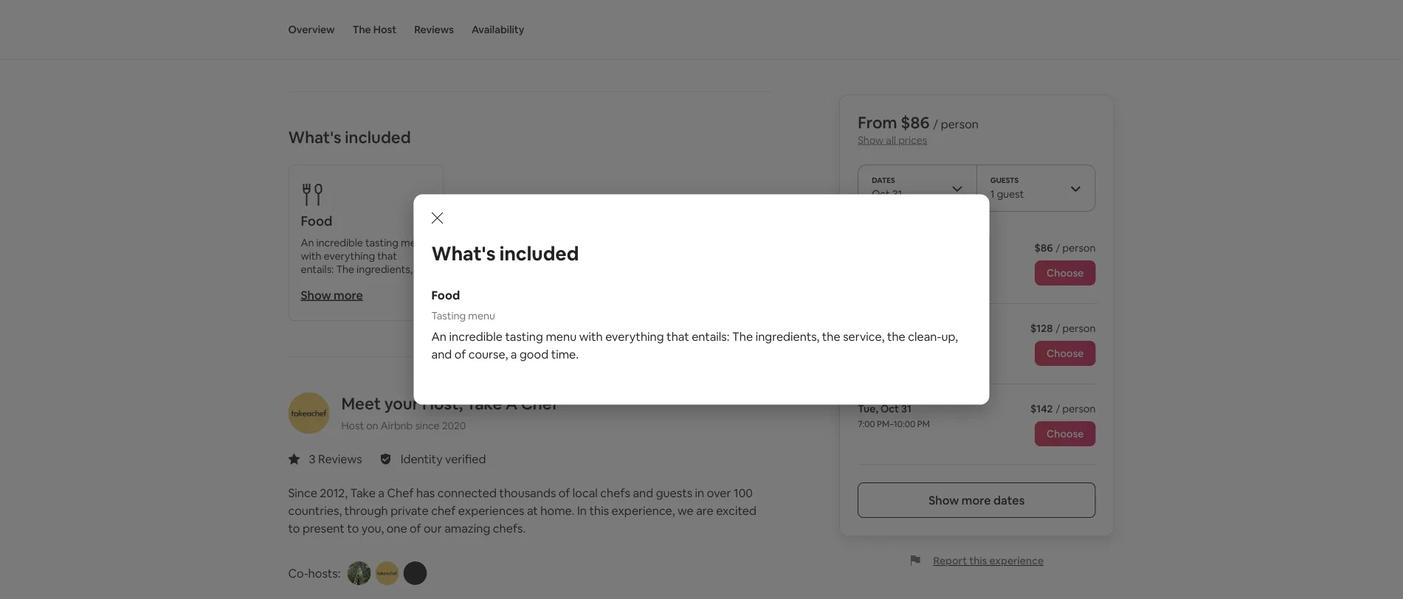Task type: vqa. For each thing, say whether or not it's contained in the screenshot.
the minutes related to trending
no



Task type: describe. For each thing, give the bounding box(es) containing it.
experience,
[[612, 503, 675, 518]]

0 vertical spatial what's
[[288, 127, 341, 148]]

host,
[[422, 393, 463, 414]]

1 horizontal spatial included
[[500, 241, 579, 266]]

pm–10:00
[[877, 418, 915, 430]]

show more dates
[[929, 493, 1025, 508]]

identity
[[401, 451, 442, 466]]

are
[[696, 503, 713, 518]]

/ for $128
[[1056, 322, 1060, 335]]

the host
[[353, 23, 396, 36]]

has
[[416, 485, 435, 500]]

and inside 'food tasting menu an incredible tasting menu with everything that entails: the ingredients, the service, the clean-up, and of course, a good time.'
[[431, 347, 452, 362]]

since
[[415, 419, 440, 432]]

choose for $86
[[1046, 266, 1084, 280]]

since
[[288, 485, 317, 500]]

the inside food an incredible tasting menu with everything that entails: the ingredients, t...
[[336, 263, 354, 276]]

take inside meet your host, take a chef host on airbnb since 2020
[[466, 393, 502, 414]]

31 for $142
[[901, 402, 911, 416]]

on
[[366, 419, 378, 432]]

1 vertical spatial menu
[[468, 309, 495, 322]]

tasting inside food an incredible tasting menu with everything that entails: the ingredients, t...
[[365, 236, 399, 249]]

with inside food an incredible tasting menu with everything that entails: the ingredients, t...
[[301, 249, 321, 263]]

chef inside meet your host, take a chef host on airbnb since 2020
[[521, 393, 558, 414]]

meet
[[341, 393, 381, 414]]

clean-
[[908, 329, 941, 344]]

1 to from the left
[[288, 521, 300, 536]]

3 reviews
[[309, 451, 362, 466]]

food tasting menu an incredible tasting menu with everything that entails: the ingredients, the service, the clean-up, and of course, a good time.
[[431, 288, 958, 362]]

$128
[[1030, 322, 1053, 335]]

take inside since 2012, take a chef has connected thousands of local chefs and guests in over 100 countries, through private chef experiences at home. in this experience, we are excited to present to you, one of our amazing chefs.
[[350, 485, 376, 500]]

you,
[[361, 521, 384, 536]]

choose for $128
[[1046, 347, 1084, 360]]

chefs
[[600, 485, 630, 500]]

$128 / person
[[1030, 322, 1096, 335]]

100
[[734, 485, 753, 500]]

in
[[577, 503, 587, 518]]

menu inside food an incredible tasting menu with everything that entails: the ingredients, t...
[[401, 236, 428, 249]]

airbnb
[[381, 419, 413, 432]]

1 vertical spatial reviews
[[318, 451, 362, 466]]

ingredients, inside 'food tasting menu an incredible tasting menu with everything that entails: the ingredients, the service, the clean-up, and of course, a good time.'
[[756, 329, 819, 344]]

all
[[886, 133, 896, 147]]

more for show more
[[334, 287, 363, 303]]

$142 / person
[[1030, 402, 1096, 416]]

choose for $142
[[1046, 427, 1084, 441]]

report this experience button
[[910, 554, 1044, 568]]

hosts:
[[308, 566, 341, 581]]

co-
[[288, 566, 308, 581]]

this inside since 2012, take a chef has connected thousands of local chefs and guests in over 100 countries, through private chef experiences at home. in this experience, we are excited to present to you, one of our amazing chefs.
[[589, 503, 609, 518]]

tue, oct 31 7:00 pm–10:00 pm
[[858, 402, 930, 430]]

private
[[391, 503, 429, 518]]

2 horizontal spatial of
[[559, 485, 570, 500]]

choose link for $142
[[1035, 421, 1096, 447]]

2020
[[442, 419, 466, 432]]

show for show more
[[301, 287, 331, 303]]

at
[[527, 503, 538, 518]]

0 horizontal spatial what's included
[[288, 127, 411, 148]]

reviews button
[[414, 0, 454, 59]]

from $86 / person show all prices
[[858, 112, 979, 147]]

verified
[[445, 451, 486, 466]]

experience
[[989, 554, 1044, 568]]

dates
[[993, 493, 1025, 508]]

host inside button
[[373, 23, 396, 36]]

your
[[384, 393, 419, 414]]

meet your host, take a chef host on airbnb since 2020
[[341, 393, 558, 432]]

show more dates link
[[858, 483, 1096, 518]]

chef inside since 2012, take a chef has connected thousands of local chefs and guests in over 100 countries, through private chef experiences at home. in this experience, we are excited to present to you, one of our amazing chefs.
[[387, 485, 414, 500]]

experiences
[[458, 503, 524, 518]]

1:00
[[858, 338, 874, 349]]

with inside 'food tasting menu an incredible tasting menu with everything that entails: the ingredients, the service, the clean-up, and of course, a good time.'
[[579, 329, 603, 344]]

incredible inside 'food tasting menu an incredible tasting menu with everything that entails: the ingredients, the service, the clean-up, and of course, a good time.'
[[449, 329, 503, 344]]

person inside from $86 / person show all prices
[[941, 116, 979, 131]]

show more link
[[301, 287, 363, 303]]

overview button
[[288, 0, 335, 59]]

since 2012, take a chef has connected thousands of local chefs and guests in over 100 countries, through private chef experiences at home. in this experience, we are excited to present to you, one of our amazing chefs.
[[288, 485, 757, 536]]

report this experience
[[933, 554, 1044, 568]]

1 learn more about the host, mariana. image from the left
[[375, 562, 399, 585]]

entails: inside food an incredible tasting menu with everything that entails: the ingredients, t...
[[301, 263, 334, 276]]

pm–4:00
[[876, 338, 911, 349]]

2 to from the left
[[347, 521, 359, 536]]

2 learn more about the host, mariana. image from the left
[[403, 562, 427, 585]]

person for $128 / person
[[1062, 322, 1096, 335]]

from
[[858, 112, 897, 133]]

1 horizontal spatial this
[[969, 554, 987, 568]]

pm for $128
[[913, 338, 925, 349]]

1 horizontal spatial what's included
[[431, 241, 579, 266]]

7:00
[[858, 418, 875, 430]]

overview
[[288, 23, 335, 36]]

availability button
[[472, 0, 524, 59]]

service,
[[843, 329, 884, 344]]

chefs.
[[493, 521, 526, 536]]

1 horizontal spatial what's
[[431, 241, 496, 266]]

1 horizontal spatial $86
[[1034, 241, 1053, 255]]

the host button
[[353, 0, 396, 59]]

2 vertical spatial of
[[410, 521, 421, 536]]

choose link for $86
[[1035, 261, 1096, 286]]

2 the from the left
[[887, 329, 905, 344]]

home.
[[541, 503, 575, 518]]

/ for $86
[[1056, 241, 1060, 255]]

entails: inside 'food tasting menu an incredible tasting menu with everything that entails: the ingredients, the service, the clean-up, and of course, a good time.'
[[692, 329, 730, 344]]

course,
[[468, 347, 508, 362]]

our
[[424, 521, 442, 536]]

0 vertical spatial reviews
[[414, 23, 454, 36]]

a
[[505, 393, 517, 414]]



Task type: locate. For each thing, give the bounding box(es) containing it.
2 horizontal spatial show
[[929, 493, 959, 508]]

0 vertical spatial the
[[353, 23, 371, 36]]

1 31 from the top
[[901, 322, 911, 335]]

1 horizontal spatial food
[[431, 288, 460, 303]]

2 vertical spatial choose link
[[1035, 421, 1096, 447]]

in
[[695, 485, 704, 500]]

0 vertical spatial incredible
[[316, 236, 363, 249]]

/ for $142
[[1056, 402, 1060, 416]]

show more
[[301, 287, 363, 303]]

choose down $128 / person
[[1046, 347, 1084, 360]]

1 oct from the top
[[880, 322, 899, 335]]

an inside 'food tasting menu an incredible tasting menu with everything that entails: the ingredients, the service, the clean-up, and of course, a good time.'
[[431, 329, 447, 344]]

that inside 'food tasting menu an incredible tasting menu with everything that entails: the ingredients, the service, the clean-up, and of course, a good time.'
[[667, 329, 689, 344]]

ingredients, inside food an incredible tasting menu with everything that entails: the ingredients, t...
[[357, 263, 413, 276]]

1 horizontal spatial chef
[[521, 393, 558, 414]]

show for show more dates
[[929, 493, 959, 508]]

to down 'countries,'
[[288, 521, 300, 536]]

1 horizontal spatial reviews
[[414, 23, 454, 36]]

food for food
[[301, 213, 332, 230]]

more left dates
[[962, 493, 991, 508]]

1 horizontal spatial learn more about the host, mariana. image
[[403, 562, 427, 585]]

$86
[[901, 112, 930, 133], [1034, 241, 1053, 255]]

host left on
[[341, 419, 364, 432]]

learn more about the host, mariana. image down one
[[375, 562, 399, 585]]

person for $142 / person
[[1062, 402, 1096, 416]]

2 vertical spatial show
[[929, 493, 959, 508]]

1 horizontal spatial everything
[[605, 329, 664, 344]]

oct for $128
[[880, 322, 899, 335]]

0 horizontal spatial included
[[345, 127, 411, 148]]

0 vertical spatial oct
[[880, 322, 899, 335]]

and inside since 2012, take a chef has connected thousands of local chefs and guests in over 100 countries, through private chef experiences at home. in this experience, we are excited to present to you, one of our amazing chefs.
[[633, 485, 653, 500]]

31 inside 'tue, oct 31 1:00 pm–4:00 pm'
[[901, 322, 911, 335]]

0 horizontal spatial the
[[822, 329, 840, 344]]

31 up pm–10:00
[[901, 402, 911, 416]]

0 horizontal spatial this
[[589, 503, 609, 518]]

show down 'from'
[[858, 133, 884, 147]]

a left good on the left bottom of page
[[511, 347, 517, 362]]

0 horizontal spatial learn more about the host, mariana. image
[[375, 562, 399, 585]]

2 tue, from the top
[[858, 402, 878, 416]]

oct for $142
[[880, 402, 899, 416]]

chef right a on the left of page
[[521, 393, 558, 414]]

everything inside 'food tasting menu an incredible tasting menu with everything that entails: the ingredients, the service, the clean-up, and of course, a good time.'
[[605, 329, 664, 344]]

1 horizontal spatial and
[[633, 485, 653, 500]]

tasting
[[431, 309, 466, 322]]

1 horizontal spatial the
[[887, 329, 905, 344]]

0 vertical spatial with
[[301, 249, 321, 263]]

to left you, on the bottom left
[[347, 521, 359, 536]]

excited
[[716, 503, 757, 518]]

1 tue, from the top
[[858, 322, 878, 335]]

learn more about the host, mariana. image down one
[[375, 562, 399, 585]]

1 horizontal spatial ingredients,
[[756, 329, 819, 344]]

1 vertical spatial what's included
[[431, 241, 579, 266]]

identity verified
[[401, 451, 486, 466]]

person for $86 / person
[[1062, 241, 1096, 255]]

1 vertical spatial and
[[633, 485, 653, 500]]

of
[[454, 347, 466, 362], [559, 485, 570, 500], [410, 521, 421, 536]]

incredible inside food an incredible tasting menu with everything that entails: the ingredients, t...
[[316, 236, 363, 249]]

show down food an incredible tasting menu with everything that entails: the ingredients, t...
[[301, 287, 331, 303]]

0 horizontal spatial tasting
[[365, 236, 399, 249]]

report
[[933, 554, 967, 568]]

2012,
[[320, 485, 348, 500]]

1 vertical spatial everything
[[605, 329, 664, 344]]

2 31 from the top
[[901, 402, 911, 416]]

1 vertical spatial food
[[431, 288, 460, 303]]

take up through at the bottom left of the page
[[350, 485, 376, 500]]

learn more about the host, mariana. image down our
[[403, 562, 427, 585]]

1 vertical spatial what's
[[431, 241, 496, 266]]

learn more about the host, mariana. image down our
[[403, 562, 427, 585]]

the
[[822, 329, 840, 344], [887, 329, 905, 344]]

3 choose from the top
[[1046, 427, 1084, 441]]

guests
[[656, 485, 692, 500]]

amazing
[[444, 521, 490, 536]]

the left clean-
[[887, 329, 905, 344]]

included
[[345, 127, 411, 148], [500, 241, 579, 266]]

1 horizontal spatial more
[[962, 493, 991, 508]]

and up experience,
[[633, 485, 653, 500]]

oct up pm–4:00
[[880, 322, 899, 335]]

0 vertical spatial everything
[[324, 249, 375, 263]]

oct inside 'tue, oct 31 1:00 pm–4:00 pm'
[[880, 322, 899, 335]]

0 vertical spatial host
[[373, 23, 396, 36]]

$86 inside from $86 / person show all prices
[[901, 112, 930, 133]]

2 vertical spatial choose
[[1046, 427, 1084, 441]]

/
[[933, 116, 938, 131], [1056, 241, 1060, 255], [1056, 322, 1060, 335], [1056, 402, 1060, 416]]

0 vertical spatial food
[[301, 213, 332, 230]]

choose link down $142 / person
[[1035, 421, 1096, 447]]

take left a on the left of page
[[466, 393, 502, 414]]

1 horizontal spatial learn more about the host, mariana. image
[[403, 562, 427, 585]]

pm for $142
[[917, 418, 930, 430]]

3
[[309, 451, 316, 466]]

0 vertical spatial of
[[454, 347, 466, 362]]

this right report on the right bottom of the page
[[969, 554, 987, 568]]

0 horizontal spatial more
[[334, 287, 363, 303]]

0 vertical spatial this
[[589, 503, 609, 518]]

host inside meet your host, take a chef host on airbnb since 2020
[[341, 419, 364, 432]]

1 vertical spatial oct
[[880, 402, 899, 416]]

we
[[678, 503, 694, 518]]

0 vertical spatial entails:
[[301, 263, 334, 276]]

everything
[[324, 249, 375, 263], [605, 329, 664, 344]]

oct inside tue, oct 31 7:00 pm–10:00 pm
[[880, 402, 899, 416]]

1 vertical spatial take
[[350, 485, 376, 500]]

31 up pm–4:00
[[901, 322, 911, 335]]

incredible up course,
[[449, 329, 503, 344]]

tue,
[[858, 322, 878, 335], [858, 402, 878, 416]]

tue, oct 31 1:00 pm–4:00 pm
[[858, 322, 925, 349]]

0 vertical spatial show
[[858, 133, 884, 147]]

availability
[[472, 23, 524, 36]]

co-hosts:
[[288, 566, 341, 581]]

with
[[301, 249, 321, 263], [579, 329, 603, 344]]

thousands
[[499, 485, 556, 500]]

the
[[353, 23, 371, 36], [336, 263, 354, 276], [732, 329, 753, 344]]

0 horizontal spatial an
[[301, 236, 314, 249]]

this right in
[[589, 503, 609, 518]]

pm right pm–10:00
[[917, 418, 930, 430]]

0 horizontal spatial what's
[[288, 127, 341, 148]]

1 horizontal spatial with
[[579, 329, 603, 344]]

chef
[[521, 393, 558, 414], [387, 485, 414, 500]]

food an incredible tasting menu with everything that entails: the ingredients, t...
[[301, 213, 428, 276]]

an inside food an incredible tasting menu with everything that entails: the ingredients, t...
[[301, 236, 314, 249]]

oct up pm–10:00
[[880, 402, 899, 416]]

1 vertical spatial included
[[500, 241, 579, 266]]

choose link
[[1035, 261, 1096, 286], [1035, 341, 1096, 366], [1035, 421, 1096, 447]]

the inside button
[[353, 23, 371, 36]]

0 horizontal spatial $86
[[901, 112, 930, 133]]

$142
[[1030, 402, 1053, 416]]

food inside food an incredible tasting menu with everything that entails: the ingredients, t...
[[301, 213, 332, 230]]

0 horizontal spatial a
[[378, 485, 385, 500]]

time.
[[551, 347, 579, 362]]

food for tasting menu
[[431, 288, 460, 303]]

2 vertical spatial the
[[732, 329, 753, 344]]

0 vertical spatial 31
[[901, 322, 911, 335]]

prices
[[898, 133, 927, 147]]

a inside since 2012, take a chef has connected thousands of local chefs and guests in over 100 countries, through private chef experiences at home. in this experience, we are excited to present to you, one of our amazing chefs.
[[378, 485, 385, 500]]

0 vertical spatial and
[[431, 347, 452, 362]]

chef up private
[[387, 485, 414, 500]]

1 horizontal spatial to
[[347, 521, 359, 536]]

2 choose link from the top
[[1035, 341, 1096, 366]]

to
[[288, 521, 300, 536], [347, 521, 359, 536]]

0 vertical spatial what's included
[[288, 127, 411, 148]]

one
[[386, 521, 407, 536]]

0 horizontal spatial show
[[301, 287, 331, 303]]

tue, inside 'tue, oct 31 1:00 pm–4:00 pm'
[[858, 322, 878, 335]]

show up report on the right bottom of the page
[[929, 493, 959, 508]]

tasting inside 'food tasting menu an incredible tasting menu with everything that entails: the ingredients, the service, the clean-up, and of course, a good time.'
[[505, 329, 543, 344]]

menu up t...
[[401, 236, 428, 249]]

0 horizontal spatial entails:
[[301, 263, 334, 276]]

reviews right the "3"
[[318, 451, 362, 466]]

1 horizontal spatial a
[[511, 347, 517, 362]]

tasting
[[365, 236, 399, 249], [505, 329, 543, 344]]

31 inside tue, oct 31 7:00 pm–10:00 pm
[[901, 402, 911, 416]]

take
[[466, 393, 502, 414], [350, 485, 376, 500]]

show all prices button
[[858, 133, 927, 147]]

an down tasting
[[431, 329, 447, 344]]

more
[[334, 287, 363, 303], [962, 493, 991, 508]]

show
[[858, 133, 884, 147], [301, 287, 331, 303], [929, 493, 959, 508]]

tue, for $128 / person
[[858, 322, 878, 335]]

host
[[373, 23, 396, 36], [341, 419, 364, 432]]

countries,
[[288, 503, 342, 518]]

1 vertical spatial the
[[336, 263, 354, 276]]

0 horizontal spatial of
[[410, 521, 421, 536]]

1 horizontal spatial that
[[667, 329, 689, 344]]

0 vertical spatial tue,
[[858, 322, 878, 335]]

2 choose from the top
[[1046, 347, 1084, 360]]

pm right pm–4:00
[[913, 338, 925, 349]]

$86 / person
[[1034, 241, 1096, 255]]

tue, up 1:00
[[858, 322, 878, 335]]

0 vertical spatial more
[[334, 287, 363, 303]]

reviews right the host button
[[414, 23, 454, 36]]

t...
[[415, 263, 426, 276]]

31 for $128
[[901, 322, 911, 335]]

choose link for $128
[[1035, 341, 1096, 366]]

1 vertical spatial host
[[341, 419, 364, 432]]

a inside 'food tasting menu an incredible tasting menu with everything that entails: the ingredients, the service, the clean-up, and of course, a good time.'
[[511, 347, 517, 362]]

1 the from the left
[[822, 329, 840, 344]]

0 horizontal spatial everything
[[324, 249, 375, 263]]

1 vertical spatial tue,
[[858, 402, 878, 416]]

1 learn more about the host, mariana. image from the left
[[375, 562, 399, 585]]

0 horizontal spatial menu
[[401, 236, 428, 249]]

0 vertical spatial choose
[[1046, 266, 1084, 280]]

/ inside from $86 / person show all prices
[[933, 116, 938, 131]]

the left service, at bottom right
[[822, 329, 840, 344]]

food inside 'food tasting menu an incredible tasting menu with everything that entails: the ingredients, the service, the clean-up, and of course, a good time.'
[[431, 288, 460, 303]]

1 choose from the top
[[1046, 266, 1084, 280]]

0 horizontal spatial with
[[301, 249, 321, 263]]

31
[[901, 322, 911, 335], [901, 402, 911, 416]]

1 horizontal spatial take
[[466, 393, 502, 414]]

present
[[303, 521, 345, 536]]

incredible
[[316, 236, 363, 249], [449, 329, 503, 344]]

incredible up "show more" link
[[316, 236, 363, 249]]

0 horizontal spatial reviews
[[318, 451, 362, 466]]

2 oct from the top
[[880, 402, 899, 416]]

up,
[[941, 329, 958, 344]]

0 vertical spatial $86
[[901, 112, 930, 133]]

menu
[[401, 236, 428, 249], [468, 309, 495, 322], [546, 329, 577, 344]]

connected
[[437, 485, 497, 500]]

learn more about the host, take a chef. image
[[288, 393, 330, 434], [288, 393, 330, 434]]

0 horizontal spatial food
[[301, 213, 332, 230]]

0 vertical spatial chef
[[521, 393, 558, 414]]

more down food an incredible tasting menu with everything that entails: the ingredients, t...
[[334, 287, 363, 303]]

0 vertical spatial choose link
[[1035, 261, 1096, 286]]

0 horizontal spatial learn more about the host, mariana. image
[[375, 562, 399, 585]]

tue, up 7:00
[[858, 402, 878, 416]]

a up through at the bottom left of the page
[[378, 485, 385, 500]]

a
[[511, 347, 517, 362], [378, 485, 385, 500]]

1 vertical spatial choose link
[[1035, 341, 1096, 366]]

1 vertical spatial with
[[579, 329, 603, 344]]

more for show more dates
[[962, 493, 991, 508]]

1 vertical spatial incredible
[[449, 329, 503, 344]]

1 vertical spatial choose
[[1046, 347, 1084, 360]]

good
[[520, 347, 548, 362]]

learn more about the host, mariana. image
[[375, 562, 399, 585], [403, 562, 427, 585]]

an
[[301, 236, 314, 249], [431, 329, 447, 344]]

menu up time.
[[546, 329, 577, 344]]

tue, for $142 / person
[[858, 402, 878, 416]]

learn more about the host, mariana. image
[[375, 562, 399, 585], [403, 562, 427, 585]]

0 vertical spatial included
[[345, 127, 411, 148]]

0 vertical spatial a
[[511, 347, 517, 362]]

show inside from $86 / person show all prices
[[858, 133, 884, 147]]

pm inside tue, oct 31 7:00 pm–10:00 pm
[[917, 418, 930, 430]]

menu right tasting
[[468, 309, 495, 322]]

pm inside 'tue, oct 31 1:00 pm–4:00 pm'
[[913, 338, 925, 349]]

2 horizontal spatial menu
[[546, 329, 577, 344]]

0 horizontal spatial incredible
[[316, 236, 363, 249]]

1 vertical spatial tasting
[[505, 329, 543, 344]]

tue, inside tue, oct 31 7:00 pm–10:00 pm
[[858, 402, 878, 416]]

1 vertical spatial entails:
[[692, 329, 730, 344]]

1 horizontal spatial an
[[431, 329, 447, 344]]

0 horizontal spatial that
[[377, 249, 397, 263]]

through
[[344, 503, 388, 518]]

choose link down $86 / person
[[1035, 261, 1096, 286]]

1 vertical spatial that
[[667, 329, 689, 344]]

0 horizontal spatial chef
[[387, 485, 414, 500]]

1 choose link from the top
[[1035, 261, 1096, 286]]

1 vertical spatial pm
[[917, 418, 930, 430]]

that
[[377, 249, 397, 263], [667, 329, 689, 344]]

2 vertical spatial menu
[[546, 329, 577, 344]]

choose down $86 / person
[[1046, 266, 1084, 280]]

local
[[573, 485, 598, 500]]

over
[[707, 485, 731, 500]]

everything inside food an incredible tasting menu with everything that entails: the ingredients, t...
[[324, 249, 375, 263]]

2 learn more about the host, mariana. image from the left
[[403, 562, 427, 585]]

0 horizontal spatial and
[[431, 347, 452, 362]]

that inside food an incredible tasting menu with everything that entails: the ingredients, t...
[[377, 249, 397, 263]]

and down tasting
[[431, 347, 452, 362]]

of up home.
[[559, 485, 570, 500]]

1 vertical spatial ingredients,
[[756, 329, 819, 344]]

of left our
[[410, 521, 421, 536]]

1 horizontal spatial host
[[373, 23, 396, 36]]

1 vertical spatial show
[[301, 287, 331, 303]]

chef
[[431, 503, 456, 518]]

0 vertical spatial ingredients,
[[357, 263, 413, 276]]

3 choose link from the top
[[1035, 421, 1096, 447]]

learn more about the host, graciela. image
[[347, 562, 371, 585], [347, 562, 371, 585]]

choose link down $128 / person
[[1035, 341, 1096, 366]]

choose down $142 / person
[[1046, 427, 1084, 441]]

choose
[[1046, 266, 1084, 280], [1046, 347, 1084, 360], [1046, 427, 1084, 441]]

an up "show more" link
[[301, 236, 314, 249]]

0 horizontal spatial host
[[341, 419, 364, 432]]

1 horizontal spatial of
[[454, 347, 466, 362]]

of inside 'food tasting menu an incredible tasting menu with everything that entails: the ingredients, the service, the clean-up, and of course, a good time.'
[[454, 347, 466, 362]]

the inside 'food tasting menu an incredible tasting menu with everything that entails: the ingredients, the service, the clean-up, and of course, a good time.'
[[732, 329, 753, 344]]

of left course,
[[454, 347, 466, 362]]

host left reviews button
[[373, 23, 396, 36]]

0 horizontal spatial ingredients,
[[357, 263, 413, 276]]

entails:
[[301, 263, 334, 276], [692, 329, 730, 344]]

0 vertical spatial an
[[301, 236, 314, 249]]



